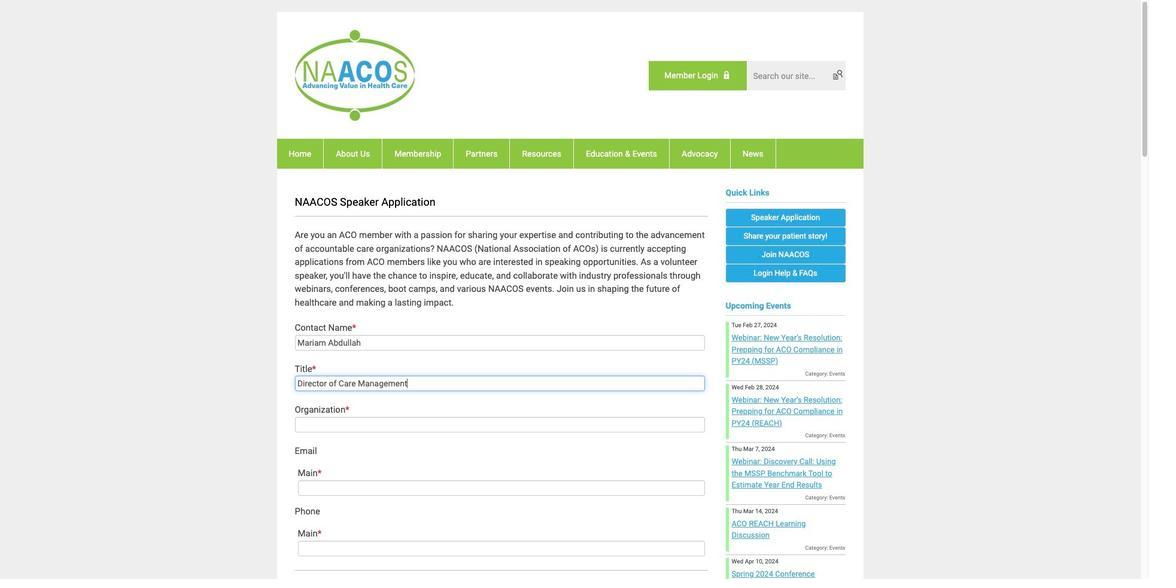 Task type: describe. For each thing, give the bounding box(es) containing it.
Search our site... text field
[[747, 61, 845, 90]]



Task type: vqa. For each thing, say whether or not it's contained in the screenshot.
Text Box
yes



Task type: locate. For each thing, give the bounding box(es) containing it.
None text field
[[295, 335, 705, 350], [298, 541, 705, 556], [295, 335, 705, 350], [298, 541, 705, 556]]

form
[[295, 229, 708, 556]]

None text field
[[295, 376, 705, 391], [295, 417, 705, 432], [295, 376, 705, 391], [295, 417, 705, 432]]

None email field
[[298, 480, 705, 496]]



